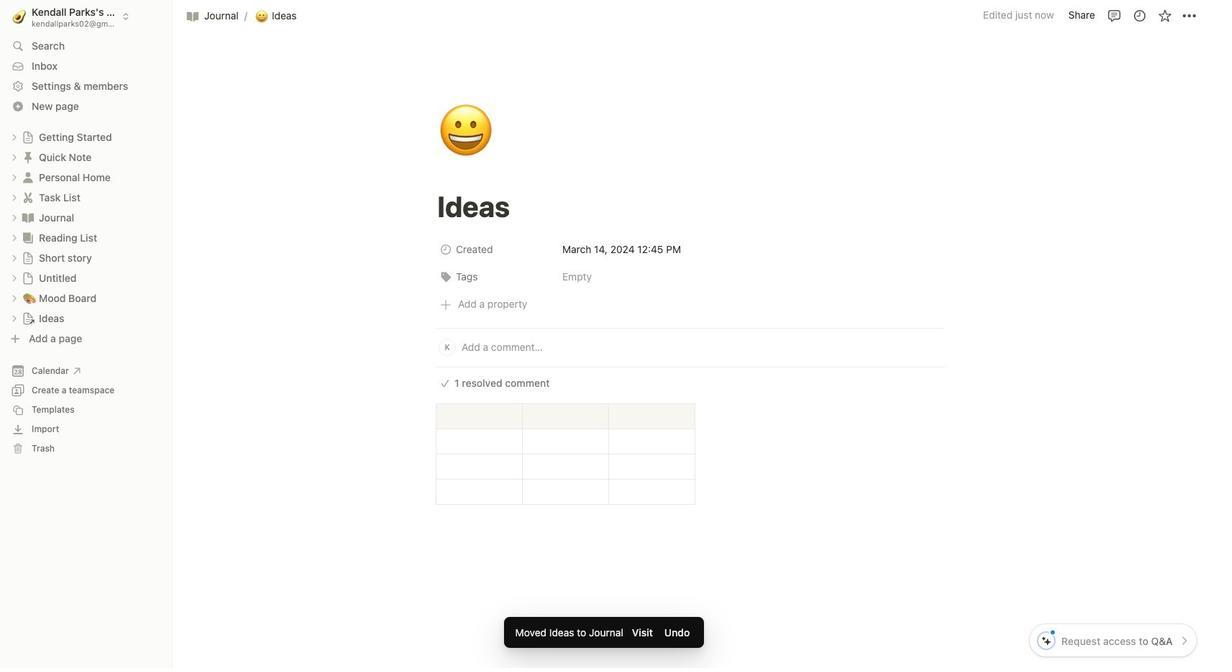 Task type: vqa. For each thing, say whether or not it's contained in the screenshot.
🎨 Icon
yes



Task type: locate. For each thing, give the bounding box(es) containing it.
1 vertical spatial 😀 image
[[438, 95, 494, 168]]

1 row from the top
[[436, 237, 945, 265]]

change page icon image
[[22, 131, 35, 144], [21, 150, 35, 164], [21, 170, 35, 185], [21, 190, 35, 205], [21, 210, 35, 225], [21, 231, 35, 245], [22, 251, 35, 264], [22, 272, 35, 285], [22, 312, 35, 325]]

😀 image
[[255, 8, 268, 24], [438, 95, 494, 168]]

2 row from the top
[[436, 265, 945, 292]]

open image
[[10, 133, 19, 141], [10, 173, 19, 182], [10, 193, 19, 202], [10, 213, 19, 222], [10, 274, 19, 282], [10, 294, 19, 303]]

open image
[[10, 153, 19, 162], [10, 233, 19, 242], [10, 254, 19, 262], [10, 314, 19, 323]]

5 open image from the top
[[10, 274, 19, 282]]

change page icon image for second open image from the top of the page
[[21, 170, 35, 185]]

1 horizontal spatial 😀 image
[[438, 95, 494, 168]]

change page icon image for third open icon
[[22, 251, 35, 264]]

row
[[436, 237, 945, 265], [436, 265, 945, 292]]

4 open image from the top
[[10, 314, 19, 323]]

favorite image
[[1158, 8, 1172, 23]]

2 open image from the top
[[10, 173, 19, 182]]

0 vertical spatial 😀 image
[[255, 8, 268, 24]]

0 horizontal spatial 😀 image
[[255, 8, 268, 24]]

6 open image from the top
[[10, 294, 19, 303]]

page properties table
[[436, 237, 945, 292]]

1 open image from the top
[[10, 153, 19, 162]]

change page icon image for third open image from the top of the page
[[21, 190, 35, 205]]



Task type: describe. For each thing, give the bounding box(es) containing it.
🥑 image
[[12, 7, 26, 25]]

change page icon image for 4th open image from the top of the page
[[21, 210, 35, 225]]

updates image
[[1133, 8, 1147, 23]]

change page icon image for first open image
[[22, 131, 35, 144]]

3 open image from the top
[[10, 254, 19, 262]]

change page icon image for 5th open image
[[22, 272, 35, 285]]

🎨 image
[[23, 290, 36, 306]]

change page icon image for 3rd open icon from the bottom of the page
[[21, 231, 35, 245]]

comments image
[[1108, 8, 1122, 23]]

3 open image from the top
[[10, 193, 19, 202]]

change page icon image for first open icon from the top of the page
[[21, 150, 35, 164]]

1 open image from the top
[[10, 133, 19, 141]]

2 open image from the top
[[10, 233, 19, 242]]

4 open image from the top
[[10, 213, 19, 222]]



